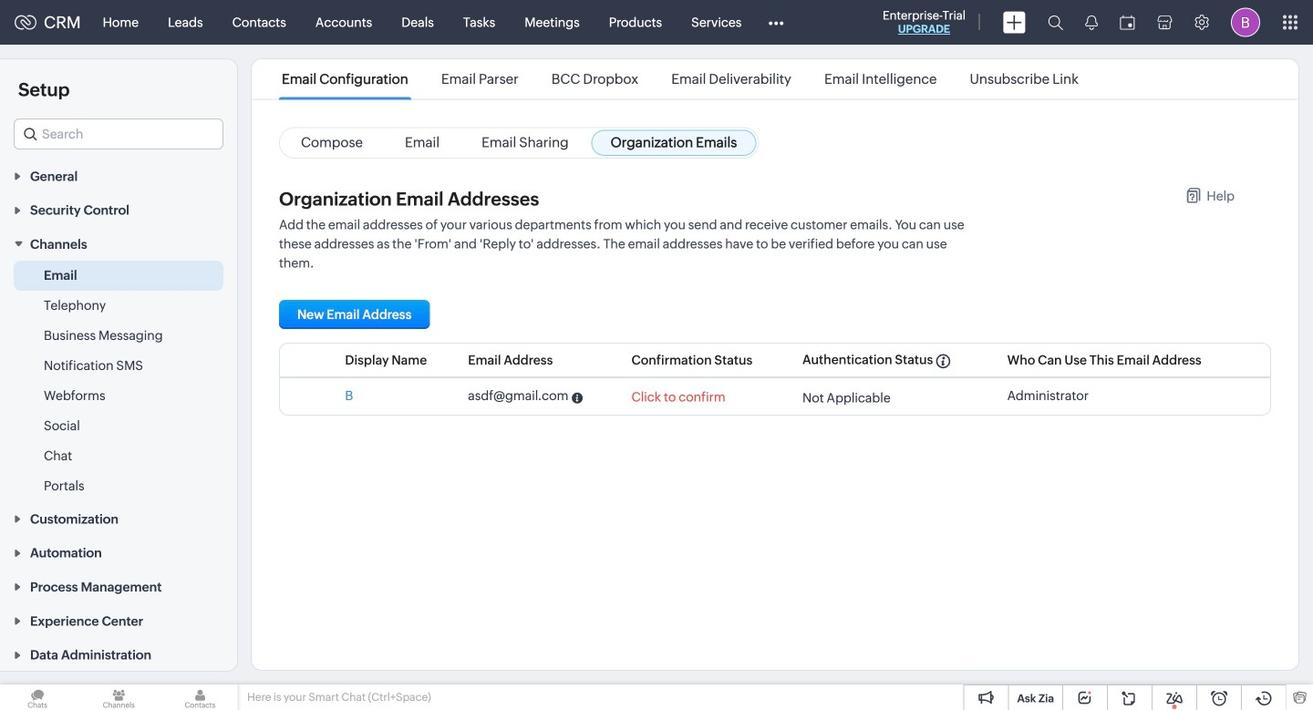 Task type: locate. For each thing, give the bounding box(es) containing it.
search element
[[1037, 0, 1074, 45]]

signals image
[[1085, 15, 1098, 30]]

profile element
[[1220, 0, 1271, 44]]

None field
[[14, 119, 223, 150]]

channels image
[[81, 685, 156, 710]]

list
[[265, 59, 1095, 99]]

region
[[0, 261, 237, 502]]



Task type: describe. For each thing, give the bounding box(es) containing it.
search image
[[1048, 15, 1063, 30]]

Other Modules field
[[756, 8, 795, 37]]

Search text field
[[15, 119, 222, 149]]

profile image
[[1231, 8, 1260, 37]]

contacts image
[[163, 685, 238, 710]]

create menu element
[[992, 0, 1037, 44]]

signals element
[[1074, 0, 1109, 45]]

calendar image
[[1120, 15, 1135, 30]]

create menu image
[[1003, 11, 1026, 33]]

logo image
[[15, 15, 36, 30]]

chats image
[[0, 685, 75, 710]]



Task type: vqa. For each thing, say whether or not it's contained in the screenshot.
the Notes to the left
no



